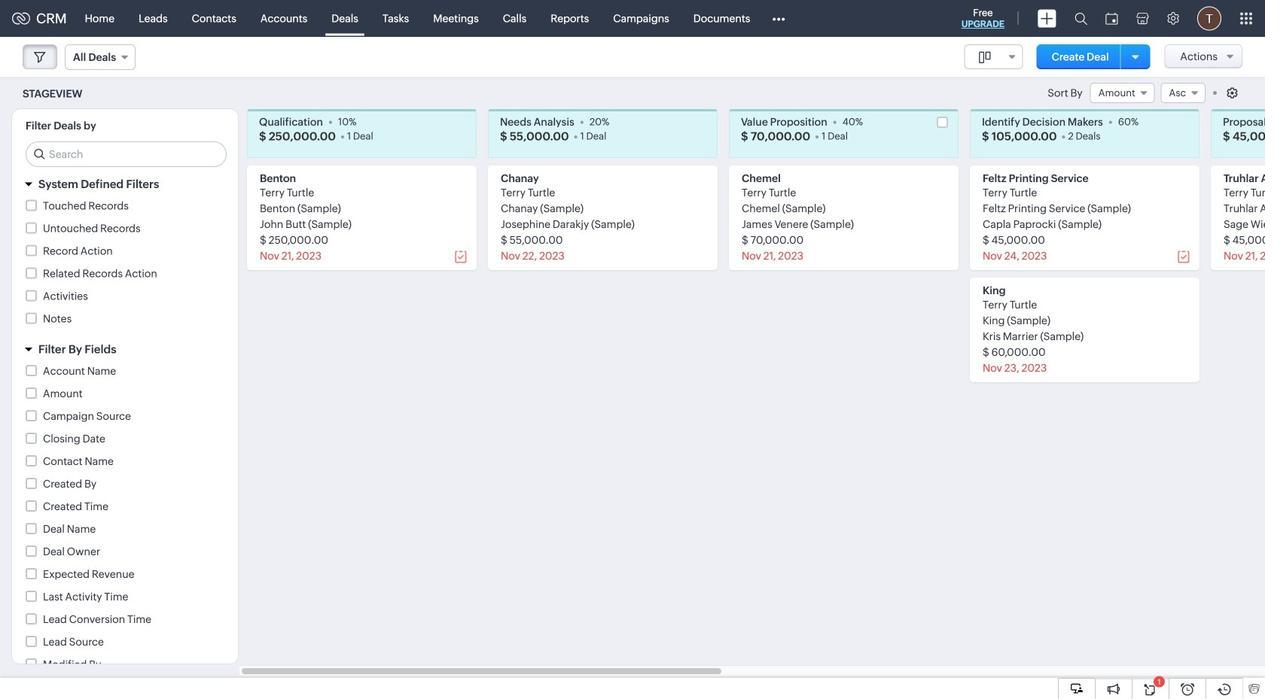 Task type: vqa. For each thing, say whether or not it's contained in the screenshot.
Profile element
yes



Task type: locate. For each thing, give the bounding box(es) containing it.
size image
[[979, 50, 991, 64]]

logo image
[[12, 12, 30, 24]]

calendar image
[[1106, 12, 1119, 24]]

None field
[[65, 44, 136, 70], [965, 44, 1024, 69], [1091, 83, 1156, 103], [1161, 83, 1206, 103], [65, 44, 136, 70], [1091, 83, 1156, 103], [1161, 83, 1206, 103]]

none field size
[[965, 44, 1024, 69]]

profile element
[[1189, 0, 1231, 37]]

profile image
[[1198, 6, 1222, 31]]

create menu image
[[1038, 9, 1057, 28]]



Task type: describe. For each thing, give the bounding box(es) containing it.
create menu element
[[1029, 0, 1066, 37]]

Search text field
[[26, 142, 226, 167]]

search image
[[1075, 12, 1088, 25]]

Other Modules field
[[763, 6, 795, 31]]

search element
[[1066, 0, 1097, 37]]



